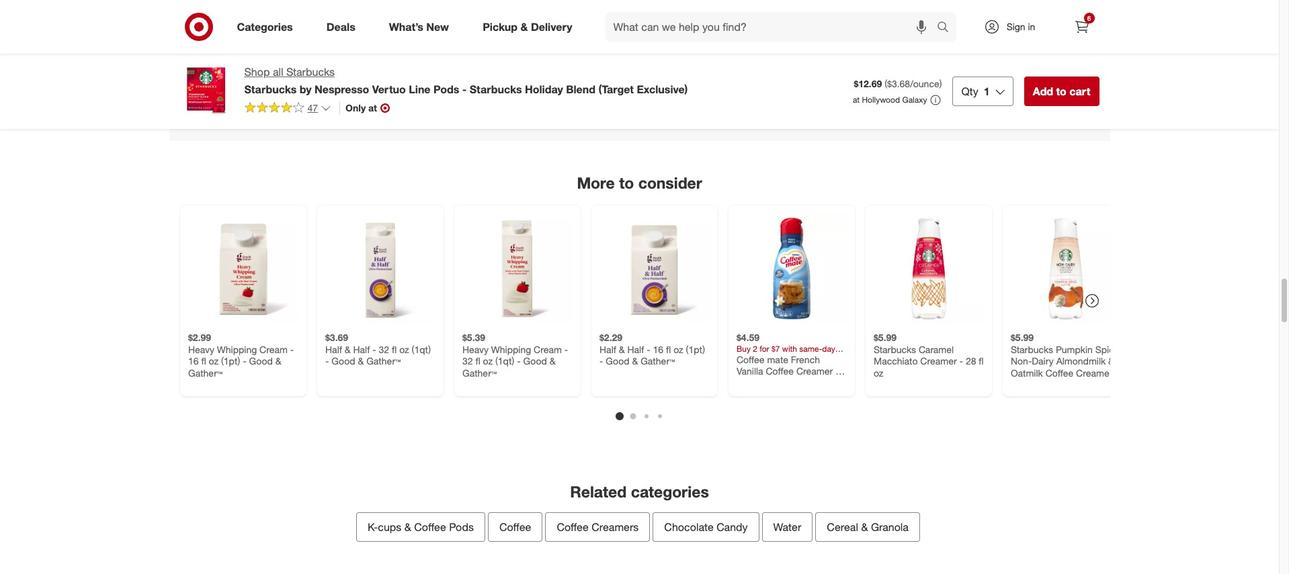 Task type: vqa. For each thing, say whether or not it's contained in the screenshot.


Task type: locate. For each thing, give the bounding box(es) containing it.
at hollywood galaxy
[[853, 95, 927, 105]]

1 horizontal spatial $5.99
[[1011, 332, 1034, 344]]

cart right 3
[[740, 82, 761, 95]]

oz inside $2.29 half & half - 16 fl oz (1pt) - good & gather™
[[673, 344, 683, 356]]

2 vertical spatial 32
[[737, 378, 747, 389]]

- inside shop all starbucks starbucks by nespresso vertuo line pods - starbucks holiday blend (target exclusive)
[[462, 83, 467, 96]]

sign in
[[1007, 21, 1036, 32]]

-
[[462, 83, 467, 96], [290, 344, 294, 356], [372, 344, 376, 356], [564, 344, 568, 356], [647, 344, 650, 356], [243, 356, 246, 367], [325, 356, 329, 367], [517, 356, 521, 367], [599, 356, 603, 367], [959, 356, 963, 367], [835, 366, 839, 377], [1115, 368, 1119, 379]]

2 horizontal spatial creamer
[[1076, 368, 1113, 379]]

32 for $3.69
[[379, 344, 389, 356]]

vanilla
[[737, 366, 763, 377]]

2 $5.99 from the left
[[1011, 332, 1034, 344]]

0 horizontal spatial (1pt)
[[221, 356, 240, 367]]

&
[[521, 20, 528, 33], [344, 344, 350, 356], [619, 344, 625, 356], [275, 356, 281, 367], [358, 356, 364, 367], [549, 356, 555, 367], [632, 356, 638, 367], [1108, 356, 1114, 367], [405, 521, 411, 535], [861, 521, 868, 535]]

creamer down french
[[796, 366, 833, 377]]

qty 1
[[962, 85, 990, 98]]

0 horizontal spatial creamer
[[796, 366, 833, 377]]

1 vertical spatial all
[[703, 82, 715, 95]]

(1pt) for heavy whipping cream - 16 fl oz (1pt) - good & gather™
[[221, 356, 240, 367]]

dairy
[[1032, 356, 1054, 367]]

1 horizontal spatial all
[[703, 82, 715, 95]]

more
[[577, 173, 615, 192]]

28 down oatmilk at bottom
[[1011, 379, 1021, 391]]

coffee inside $5.99 starbucks pumpkin spice non-dairy almondmilk & oatmilk coffee creamer - 28 fl oz
[[1046, 368, 1073, 379]]

starbucks inside $5.99 starbucks caramel macchiato creamer - 28 fl oz
[[874, 344, 916, 356]]

what's new link
[[378, 12, 466, 42]]

1 vertical spatial 16
[[188, 356, 198, 367]]

1 horizontal spatial cream
[[534, 344, 562, 356]]

0 horizontal spatial to
[[619, 173, 634, 192]]

coffee mate french vanilla coffee creamer - 32 fl oz (1qt)
[[737, 354, 839, 389]]

4 good from the left
[[606, 356, 629, 367]]

28 left non-
[[966, 356, 976, 367]]

1 whipping from the left
[[217, 344, 257, 356]]

1 cream from the left
[[259, 344, 287, 356]]

1 $5.99 from the left
[[874, 332, 897, 344]]

0 horizontal spatial heavy
[[188, 344, 214, 356]]

1
[[984, 85, 990, 98]]

- inside $5.99 starbucks pumpkin spice non-dairy almondmilk & oatmilk coffee creamer - 28 fl oz
[[1115, 368, 1119, 379]]

cereal & granola
[[827, 521, 909, 535]]

2 cream from the left
[[534, 344, 562, 356]]

1 horizontal spatial whipping
[[491, 344, 531, 356]]

granola
[[871, 521, 909, 535]]

all right shop
[[273, 65, 283, 79]]

(1pt)
[[686, 344, 705, 356], [221, 356, 240, 367]]

gather™ for $2.29
[[641, 356, 675, 367]]

starbucks up non-
[[1011, 344, 1053, 356]]

hollywood
[[862, 95, 900, 105]]

1 good from the left
[[249, 356, 273, 367]]

gather™ inside $2.99 heavy whipping cream - 16 fl oz (1pt) - good & gather™
[[188, 368, 222, 379]]

chocolate
[[664, 521, 714, 535]]

creamer down caramel at the bottom right of the page
[[920, 356, 957, 367]]

gather™ inside $5.39 heavy whipping cream - 32 fl oz (1qt) - good & gather™
[[462, 368, 497, 379]]

shop
[[244, 65, 270, 79]]

coffee creamers
[[557, 521, 639, 535]]

1 horizontal spatial at
[[853, 95, 860, 105]]

2 horizontal spatial (1qt)
[[769, 378, 789, 389]]

pods inside shop all starbucks starbucks by nespresso vertuo line pods - starbucks holiday blend (target exclusive)
[[434, 83, 459, 96]]

28 inside $5.99 starbucks caramel macchiato creamer - 28 fl oz
[[966, 356, 976, 367]]

)
[[940, 78, 942, 90]]

pods left coffee link
[[449, 521, 474, 535]]

coffee
[[737, 354, 764, 366], [766, 366, 794, 377], [1046, 368, 1073, 379], [414, 521, 446, 535], [499, 521, 531, 535], [557, 521, 589, 535]]

What can we help you find? suggestions appear below search field
[[605, 12, 940, 42]]

good for heavy whipping cream - 16 fl oz (1pt) - good & gather™
[[249, 356, 273, 367]]

gather™ inside $2.29 half & half - 16 fl oz (1pt) - good & gather™
[[641, 356, 675, 367]]

3 good from the left
[[523, 356, 547, 367]]

2 horizontal spatial 32
[[737, 378, 747, 389]]

cream
[[259, 344, 287, 356], [534, 344, 562, 356]]

(1qt) inside $3.69 half & half - 32 fl oz (1qt) - good & gather™
[[412, 344, 431, 356]]

0 horizontal spatial cart
[[740, 82, 761, 95]]

1 vertical spatial pods
[[449, 521, 474, 535]]

1 horizontal spatial to
[[727, 82, 737, 95]]

$5.99
[[874, 332, 897, 344], [1011, 332, 1034, 344]]

good inside $3.69 half & half - 32 fl oz (1qt) - good & gather™
[[331, 356, 355, 367]]

0 horizontal spatial cream
[[259, 344, 287, 356]]

exclusive)
[[637, 83, 688, 96]]

0 vertical spatial all
[[273, 65, 283, 79]]

1 horizontal spatial (1qt)
[[495, 356, 514, 367]]

0 horizontal spatial $5.99
[[874, 332, 897, 344]]

$5.99 up macchiato on the right of page
[[874, 332, 897, 344]]

1 heavy from the left
[[188, 344, 214, 356]]

k-cups & coffee pods link
[[356, 513, 485, 543]]

sign
[[1007, 21, 1026, 32]]

cream inside $5.39 heavy whipping cream - 32 fl oz (1qt) - good & gather™
[[534, 344, 562, 356]]

1 horizontal spatial add
[[1033, 85, 1054, 98]]

more to consider
[[577, 173, 702, 192]]

vertuo
[[372, 83, 406, 96]]

1 vertical spatial 32
[[462, 356, 473, 367]]

oz inside $5.39 heavy whipping cream - 32 fl oz (1qt) - good & gather™
[[483, 356, 493, 367]]

0 horizontal spatial (1qt)
[[412, 344, 431, 356]]

cream inside $2.99 heavy whipping cream - 16 fl oz (1pt) - good & gather™
[[259, 344, 287, 356]]

(1pt) for half & half - 16 fl oz (1pt) - good & gather™
[[686, 344, 705, 356]]

(1qt) inside coffee mate french vanilla coffee creamer - 32 fl oz (1qt)
[[769, 378, 789, 389]]

(1pt) inside $2.29 half & half - 16 fl oz (1pt) - good & gather™
[[686, 344, 705, 356]]

pods
[[434, 83, 459, 96], [449, 521, 474, 535]]

add
[[680, 82, 700, 95], [1033, 85, 1054, 98]]

search button
[[931, 12, 963, 44]]

good inside $2.99 heavy whipping cream - 16 fl oz (1pt) - good & gather™
[[249, 356, 273, 367]]

at down $12.69
[[853, 95, 860, 105]]

$5.99 inside $5.99 starbucks caramel macchiato creamer - 28 fl oz
[[874, 332, 897, 344]]

gather™ for $2.99
[[188, 368, 222, 379]]

starbucks up by
[[286, 65, 335, 79]]

image of starbucks by nespresso vertuo line pods - starbucks holiday blend (target exclusive) image
[[180, 65, 234, 118]]

(1pt) inside $2.99 heavy whipping cream - 16 fl oz (1pt) - good & gather™
[[221, 356, 240, 367]]

starbucks up macchiato on the right of page
[[874, 344, 916, 356]]

1 vertical spatial (1pt)
[[221, 356, 240, 367]]

$5.99 starbucks pumpkin spice non-dairy almondmilk & oatmilk coffee creamer - 28 fl oz
[[1011, 332, 1119, 391]]

(1qt) for half & half - 32 fl oz (1qt) - good & gather™
[[412, 344, 431, 356]]

16 inside $2.99 heavy whipping cream - 16 fl oz (1pt) - good & gather™
[[188, 356, 198, 367]]

0 vertical spatial 16
[[653, 344, 663, 356]]

6
[[1088, 14, 1091, 22]]

cart
[[740, 82, 761, 95], [1070, 85, 1091, 98]]

to
[[727, 82, 737, 95], [1057, 85, 1067, 98], [619, 173, 634, 192]]

gather™ for $5.39
[[462, 368, 497, 379]]

heavy inside $5.39 heavy whipping cream - 32 fl oz (1qt) - good & gather™
[[462, 344, 488, 356]]

2 heavy from the left
[[462, 344, 488, 356]]

0 horizontal spatial whipping
[[217, 344, 257, 356]]

good inside $5.39 heavy whipping cream - 32 fl oz (1qt) - good & gather™
[[523, 356, 547, 367]]

fl inside coffee mate french vanilla coffee creamer - 32 fl oz (1qt)
[[750, 378, 754, 389]]

2 horizontal spatial to
[[1057, 85, 1067, 98]]

(3
[[606, 80, 617, 96]]

1 vertical spatial 28
[[1011, 379, 1021, 391]]

pickup & delivery
[[483, 20, 572, 33]]

all inside button
[[703, 82, 715, 95]]

3
[[718, 82, 724, 95]]

1 horizontal spatial cart
[[1070, 85, 1091, 98]]

$2.99 heavy whipping cream - 16 fl oz (1pt) - good & gather™
[[188, 332, 294, 379]]

0 horizontal spatial 28
[[966, 356, 976, 367]]

fl inside $5.39 heavy whipping cream - 32 fl oz (1qt) - good & gather™
[[475, 356, 480, 367]]

add for add all 3 to cart
[[680, 82, 700, 95]]

2 vertical spatial (1qt)
[[769, 378, 789, 389]]

creamer inside $5.99 starbucks caramel macchiato creamer - 28 fl oz
[[920, 356, 957, 367]]

0 vertical spatial pods
[[434, 83, 459, 96]]

0 vertical spatial (1qt)
[[412, 344, 431, 356]]

only
[[346, 102, 366, 114]]

whipping inside $2.99 heavy whipping cream - 16 fl oz (1pt) - good & gather™
[[217, 344, 257, 356]]

heavy for 32
[[462, 344, 488, 356]]

oz
[[399, 344, 409, 356], [673, 344, 683, 356], [208, 356, 218, 367], [483, 356, 493, 367], [874, 368, 883, 379], [757, 378, 767, 389], [1031, 379, 1041, 391]]

gather™ inside $3.69 half & half - 32 fl oz (1qt) - good & gather™
[[366, 356, 401, 367]]

2 good from the left
[[331, 356, 355, 367]]

at right the only
[[368, 102, 377, 114]]

whipping inside $5.39 heavy whipping cream - 32 fl oz (1qt) - good & gather™
[[491, 344, 531, 356]]

1 horizontal spatial 16
[[653, 344, 663, 356]]

16 inside $2.29 half & half - 16 fl oz (1pt) - good & gather™
[[653, 344, 663, 356]]

french
[[791, 354, 820, 366]]

macchiato
[[874, 356, 918, 367]]

cart down 6 link
[[1070, 85, 1091, 98]]

0 horizontal spatial add
[[680, 82, 700, 95]]

32 inside coffee mate french vanilla coffee creamer - 32 fl oz (1qt)
[[737, 378, 747, 389]]

cream for heavy whipping cream - 16 fl oz (1pt) - good & gather™
[[259, 344, 287, 356]]

32 inside $3.69 half & half - 32 fl oz (1qt) - good & gather™
[[379, 344, 389, 356]]

16 for $2.99
[[188, 356, 198, 367]]

32 inside $5.39 heavy whipping cream - 32 fl oz (1qt) - good & gather™
[[462, 356, 473, 367]]

add right the 1 at top right
[[1033, 85, 1054, 98]]

heavy inside $2.99 heavy whipping cream - 16 fl oz (1pt) - good & gather™
[[188, 344, 214, 356]]

fl
[[392, 344, 397, 356], [666, 344, 671, 356], [201, 356, 206, 367], [475, 356, 480, 367], [979, 356, 984, 367], [750, 378, 754, 389], [1024, 379, 1029, 391]]

0 vertical spatial 32
[[379, 344, 389, 356]]

all inside shop all starbucks starbucks by nespresso vertuo line pods - starbucks holiday blend (target exclusive)
[[273, 65, 283, 79]]

all left 3
[[703, 82, 715, 95]]

0 horizontal spatial 16
[[188, 356, 198, 367]]

add left 3
[[680, 82, 700, 95]]

almondmilk
[[1056, 356, 1106, 367]]

28
[[966, 356, 976, 367], [1011, 379, 1021, 391]]

creamer
[[920, 356, 957, 367], [796, 366, 833, 377], [1076, 368, 1113, 379]]

(1qt) inside $5.39 heavy whipping cream - 32 fl oz (1qt) - good & gather™
[[495, 356, 514, 367]]

creamer down almondmilk at the right bottom
[[1076, 368, 1113, 379]]

all for shop
[[273, 65, 283, 79]]

0 horizontal spatial 32
[[379, 344, 389, 356]]

$3.69 half & half - 32 fl oz (1qt) - good & gather™
[[325, 332, 431, 367]]

1 horizontal spatial 28
[[1011, 379, 1021, 391]]

0 vertical spatial 28
[[966, 356, 976, 367]]

qty
[[962, 85, 979, 98]]

$5.39
[[462, 332, 485, 344]]

whipping for (1qt)
[[491, 344, 531, 356]]

16
[[653, 344, 663, 356], [188, 356, 198, 367]]

1 horizontal spatial 32
[[462, 356, 473, 367]]

$5.99 inside $5.99 starbucks pumpkin spice non-dairy almondmilk & oatmilk coffee creamer - 28 fl oz
[[1011, 332, 1034, 344]]

subtotal:
[[509, 80, 561, 96]]

1 horizontal spatial heavy
[[462, 344, 488, 356]]

only at
[[346, 102, 377, 114]]

1 vertical spatial (1qt)
[[495, 356, 514, 367]]

0 horizontal spatial all
[[273, 65, 283, 79]]

2 whipping from the left
[[491, 344, 531, 356]]

- inside coffee mate french vanilla coffee creamer - 32 fl oz (1qt)
[[835, 366, 839, 377]]

1 horizontal spatial (1pt)
[[686, 344, 705, 356]]

$5.99 up non-
[[1011, 332, 1034, 344]]

to for add to cart
[[1057, 85, 1067, 98]]

fl inside $5.99 starbucks pumpkin spice non-dairy almondmilk & oatmilk coffee creamer - 28 fl oz
[[1024, 379, 1029, 391]]

heavy down $2.99
[[188, 344, 214, 356]]

1 half from the left
[[325, 344, 342, 356]]

1 horizontal spatial creamer
[[920, 356, 957, 367]]

pods right the line
[[434, 83, 459, 96]]

0 vertical spatial (1pt)
[[686, 344, 705, 356]]

categories link
[[226, 12, 310, 42]]

None checkbox
[[446, 23, 459, 36], [613, 23, 627, 36], [446, 23, 459, 36], [613, 23, 627, 36]]

fl inside $2.29 half & half - 16 fl oz (1pt) - good & gather™
[[666, 344, 671, 356]]

starbucks left holiday
[[470, 83, 522, 96]]

heavy down $5.39
[[462, 344, 488, 356]]

coffee creamers link
[[545, 513, 650, 543]]

- inside $5.99 starbucks caramel macchiato creamer - 28 fl oz
[[959, 356, 963, 367]]

good
[[249, 356, 273, 367], [331, 356, 355, 367], [523, 356, 547, 367], [606, 356, 629, 367]]

good inside $2.29 half & half - 16 fl oz (1pt) - good & gather™
[[606, 356, 629, 367]]

at
[[853, 95, 860, 105], [368, 102, 377, 114]]

cereal & granola link
[[816, 513, 920, 543]]



Task type: describe. For each thing, give the bounding box(es) containing it.
starbucks inside $5.99 starbucks pumpkin spice non-dairy almondmilk & oatmilk coffee creamer - 28 fl oz
[[1011, 344, 1053, 356]]

creamers
[[592, 521, 639, 535]]

sign in link
[[972, 12, 1057, 42]]

new
[[426, 20, 449, 33]]

galaxy
[[903, 95, 927, 105]]

$3.69
[[325, 332, 348, 344]]

/ounce
[[910, 78, 940, 90]]

candy
[[717, 521, 748, 535]]

subtotal: $38.07 (3 items)
[[509, 80, 655, 96]]

$12.69
[[854, 78, 882, 90]]

(target
[[599, 83, 634, 96]]

coffee link
[[488, 513, 543, 543]]

$5.99 starbucks caramel macchiato creamer - 28 fl oz
[[874, 332, 984, 379]]

4 half from the left
[[627, 344, 644, 356]]

whipping for (1pt)
[[217, 344, 257, 356]]

cart inside add all 3 to cart button
[[740, 82, 761, 95]]

spice
[[1095, 344, 1119, 356]]

related
[[570, 483, 627, 502]]

oatmilk
[[1011, 368, 1043, 379]]

water
[[774, 521, 802, 535]]

creamer inside coffee mate french vanilla coffee creamer - 32 fl oz (1qt)
[[796, 366, 833, 377]]

$38.07
[[564, 80, 603, 96]]

(
[[885, 78, 887, 90]]

$2.29 half & half - 16 fl oz (1pt) - good & gather™
[[599, 332, 705, 367]]

$2.29
[[599, 332, 622, 344]]

deals
[[327, 20, 355, 33]]

delivery
[[531, 20, 572, 33]]

$3.68
[[887, 78, 910, 90]]

2 half from the left
[[353, 344, 370, 356]]

starbucks caramel macchiato creamer - 28 fl oz image
[[874, 214, 984, 324]]

fl inside $3.69 half & half - 32 fl oz (1qt) - good & gather™
[[392, 344, 397, 356]]

by
[[300, 83, 312, 96]]

non-
[[1011, 356, 1032, 367]]

16 for $2.29
[[653, 344, 663, 356]]

fl inside $2.99 heavy whipping cream - 16 fl oz (1pt) - good & gather™
[[201, 356, 206, 367]]

pickup
[[483, 20, 518, 33]]

shop all starbucks starbucks by nespresso vertuo line pods - starbucks holiday blend (target exclusive)
[[244, 65, 688, 96]]

(1qt) for heavy whipping cream - 32 fl oz (1qt) - good & gather™
[[495, 356, 514, 367]]

chocolate candy link
[[653, 513, 759, 543]]

32 for $5.39
[[462, 356, 473, 367]]

starbucks pumpkin spice non-dairy almondmilk & oatmilk coffee creamer - 28 fl oz image
[[1011, 214, 1121, 324]]

nespresso
[[315, 83, 369, 96]]

consider
[[638, 173, 702, 192]]

$5.99 for $5.99 starbucks caramel macchiato creamer - 28 fl oz
[[874, 332, 897, 344]]

$5.99 for $5.99 starbucks pumpkin spice non-dairy almondmilk & oatmilk coffee creamer - 28 fl oz
[[1011, 332, 1034, 344]]

mate
[[767, 354, 788, 366]]

starbucks down shop
[[244, 83, 297, 96]]

28 inside $5.99 starbucks pumpkin spice non-dairy almondmilk & oatmilk coffee creamer - 28 fl oz
[[1011, 379, 1021, 391]]

$2.99
[[188, 332, 211, 344]]

related categories
[[570, 483, 709, 502]]

k-cups & coffee pods
[[368, 521, 474, 535]]

47 link
[[244, 101, 331, 117]]

good for heavy whipping cream - 32 fl oz (1qt) - good & gather™
[[523, 356, 547, 367]]

oz inside $5.99 starbucks caramel macchiato creamer - 28 fl oz
[[874, 368, 883, 379]]

3 half from the left
[[599, 344, 616, 356]]

add all 3 to cart button
[[671, 74, 770, 103]]

0 horizontal spatial at
[[368, 102, 377, 114]]

6 link
[[1067, 12, 1097, 42]]

gather™ for $3.69
[[366, 356, 401, 367]]

oz inside $5.99 starbucks pumpkin spice non-dairy almondmilk & oatmilk coffee creamer - 28 fl oz
[[1031, 379, 1041, 391]]

water link
[[762, 513, 813, 543]]

cereal
[[827, 521, 858, 535]]

categories
[[237, 20, 293, 33]]

$4.59
[[737, 332, 759, 344]]

blend
[[566, 83, 596, 96]]

what's
[[389, 20, 423, 33]]

creamer inside $5.99 starbucks pumpkin spice non-dairy almondmilk & oatmilk coffee creamer - 28 fl oz
[[1076, 368, 1113, 379]]

search
[[931, 21, 963, 35]]

heavy whipping cream - 32 fl oz (1qt) - good & gather™ image
[[462, 214, 572, 324]]

add to cart button
[[1024, 77, 1100, 106]]

line
[[409, 83, 431, 96]]

cart inside add to cart button
[[1070, 85, 1091, 98]]

cream for heavy whipping cream - 32 fl oz (1qt) - good & gather™
[[534, 344, 562, 356]]

deals link
[[315, 12, 372, 42]]

half & half - 16 fl oz (1pt) - good & gather™ image
[[599, 214, 710, 324]]

k-
[[368, 521, 378, 535]]

holiday
[[525, 83, 563, 96]]

in
[[1028, 21, 1036, 32]]

cups
[[378, 521, 402, 535]]

good for half & half - 16 fl oz (1pt) - good & gather™
[[606, 356, 629, 367]]

fl inside $5.99 starbucks caramel macchiato creamer - 28 fl oz
[[979, 356, 984, 367]]

$5.39 heavy whipping cream - 32 fl oz (1qt) - good & gather™
[[462, 332, 568, 379]]

$12.69 ( $3.68 /ounce )
[[854, 78, 942, 90]]

good for half & half - 32 fl oz (1qt) - good & gather™
[[331, 356, 355, 367]]

& inside $2.99 heavy whipping cream - 16 fl oz (1pt) - good & gather™
[[275, 356, 281, 367]]

heavy for 16
[[188, 344, 214, 356]]

oz inside $2.99 heavy whipping cream - 16 fl oz (1pt) - good & gather™
[[208, 356, 218, 367]]

pumpkin
[[1056, 344, 1093, 356]]

47
[[308, 102, 318, 114]]

to for more to consider
[[619, 173, 634, 192]]

add all 3 to cart
[[680, 82, 761, 95]]

items)
[[620, 80, 655, 96]]

add for add to cart
[[1033, 85, 1054, 98]]

add to cart
[[1033, 85, 1091, 98]]

caramel
[[919, 344, 954, 356]]

oz inside $3.69 half & half - 32 fl oz (1qt) - good & gather™
[[399, 344, 409, 356]]

heavy whipping cream - 16 fl oz (1pt) - good & gather™ image
[[188, 214, 298, 324]]

chocolate candy
[[664, 521, 748, 535]]

& inside $5.99 starbucks pumpkin spice non-dairy almondmilk & oatmilk coffee creamer - 28 fl oz
[[1108, 356, 1114, 367]]

pickup & delivery link
[[471, 12, 589, 42]]

categories
[[631, 483, 709, 502]]

coffee mate french vanilla coffee creamer - 32 fl oz (1qt) image
[[737, 214, 847, 324]]

half & half - 32 fl oz (1qt) - good & gather™ image
[[325, 214, 435, 324]]

oz inside coffee mate french vanilla coffee creamer - 32 fl oz (1qt)
[[757, 378, 767, 389]]

all for add
[[703, 82, 715, 95]]

what's new
[[389, 20, 449, 33]]

& inside $5.39 heavy whipping cream - 32 fl oz (1qt) - good & gather™
[[549, 356, 555, 367]]



